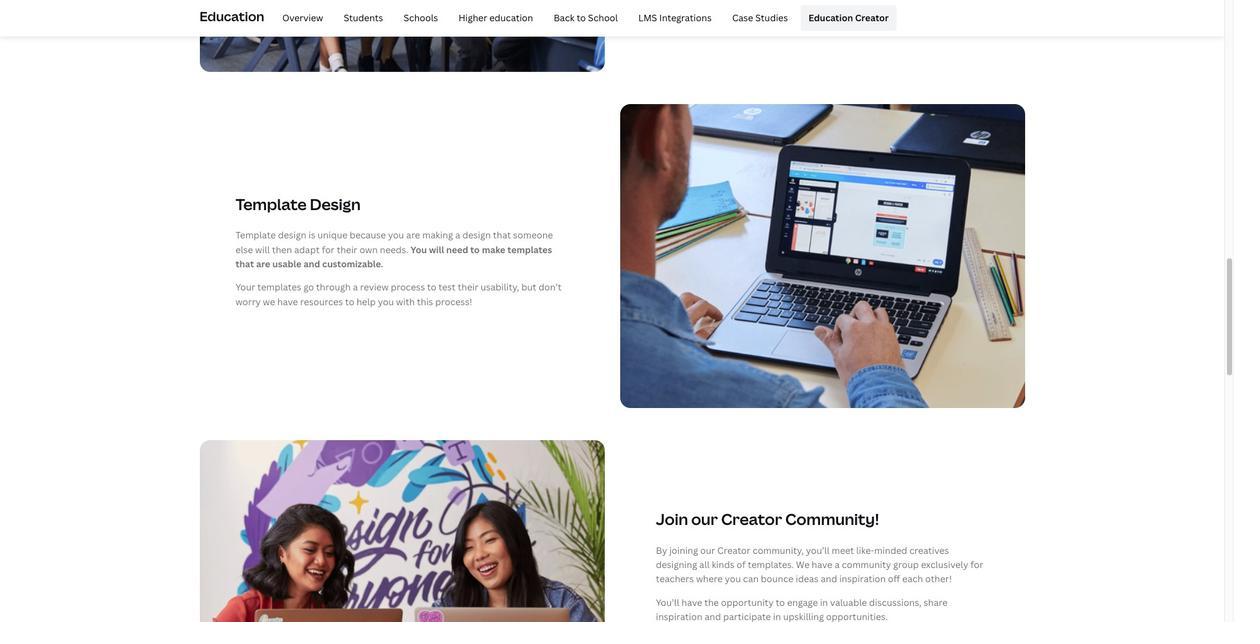 Task type: vqa. For each thing, say whether or not it's contained in the screenshot.
Fundraising associated with Donation
no



Task type: describe. For each thing, give the bounding box(es) containing it.
to left help
[[345, 295, 354, 308]]

the
[[704, 596, 719, 609]]

this
[[417, 295, 433, 308]]

back to school link
[[546, 5, 626, 31]]

creatives
[[909, 544, 949, 556]]

ideas
[[796, 573, 819, 585]]

upskilling
[[783, 611, 824, 622]]

you'll
[[656, 596, 679, 609]]

worry
[[236, 295, 261, 308]]

then
[[272, 243, 292, 256]]

minded
[[874, 544, 907, 556]]

join
[[656, 509, 688, 530]]

other!
[[925, 573, 952, 585]]

will inside you will need to make templates that are usable and customizable.
[[429, 243, 444, 256]]

for inside the "template design is unique because you are making a design that someone else will then adapt for their own needs."
[[322, 243, 335, 256]]

inspiration inside by joining our creator community, you'll meet like-minded creatives designing all kinds of templates. we have a community group exclusively for teachers where you can bounce ideas and inspiration off each other!
[[839, 573, 886, 585]]

students link
[[336, 5, 391, 31]]

1 vertical spatial creator
[[721, 509, 782, 530]]

students
[[344, 11, 383, 24]]

for inside by joining our creator community, you'll meet like-minded creatives designing all kinds of templates. we have a community group exclusively for teachers where you can bounce ideas and inspiration off each other!
[[971, 559, 983, 571]]

to right back
[[577, 11, 586, 24]]

teachers
[[656, 573, 694, 585]]

you will need to make templates that are usable and customizable.
[[236, 243, 552, 270]]

back
[[554, 11, 574, 24]]

case
[[732, 11, 753, 24]]

you'll have the opportunity to engage in valuable discussions, share inspiration and participate in upskilling opportunities.
[[656, 596, 948, 622]]

overview
[[282, 11, 323, 24]]

by joining our creator community, you'll meet like-minded creatives designing all kinds of templates. we have a community group exclusively for teachers where you can bounce ideas and inspiration off each other!
[[656, 544, 983, 585]]

joining
[[669, 544, 698, 556]]

because
[[350, 229, 386, 241]]

with
[[396, 295, 415, 308]]

but
[[521, 281, 536, 293]]

share
[[924, 596, 948, 609]]

schools link
[[396, 5, 446, 31]]

like-
[[856, 544, 874, 556]]

creator inside menu bar
[[855, 11, 889, 24]]

higher
[[459, 11, 487, 24]]

education creator link
[[801, 5, 896, 31]]

back to school
[[554, 11, 618, 24]]

studies
[[755, 11, 788, 24]]

own
[[360, 243, 378, 256]]

menu bar containing overview
[[269, 5, 896, 31]]

you'll
[[806, 544, 830, 556]]

2 design from the left
[[462, 229, 491, 241]]

community
[[842, 559, 891, 571]]

go
[[303, 281, 314, 293]]

lms integrations link
[[631, 5, 719, 31]]

you inside by joining our creator community, you'll meet like-minded creatives designing all kinds of templates. we have a community group exclusively for teachers where you can bounce ideas and inspiration off each other!
[[725, 573, 741, 585]]

are inside you will need to make templates that are usable and customizable.
[[256, 258, 270, 270]]

adapt
[[294, 243, 320, 256]]

community,
[[753, 544, 804, 556]]

1 design from the left
[[278, 229, 306, 241]]

that inside the "template design is unique because you are making a design that someone else will then adapt for their own needs."
[[493, 229, 511, 241]]

resources
[[300, 295, 343, 308]]

templates.
[[748, 559, 794, 571]]

and inside by joining our creator community, you'll meet like-minded creatives designing all kinds of templates. we have a community group exclusively for teachers where you can bounce ideas and inspiration off each other!
[[821, 573, 837, 585]]

each
[[902, 573, 923, 585]]

to inside you will need to make templates that are usable and customizable.
[[470, 243, 480, 256]]

someone
[[513, 229, 553, 241]]

is
[[309, 229, 315, 241]]

case studies link
[[724, 5, 796, 31]]

community!
[[785, 509, 879, 530]]

can
[[743, 573, 759, 585]]

join our creator community!
[[656, 509, 879, 530]]

by
[[656, 544, 667, 556]]

education
[[489, 11, 533, 24]]

education creator
[[809, 11, 889, 24]]

their inside the "template design is unique because you are making a design that someone else will then adapt for their own needs."
[[337, 243, 357, 256]]

kinds
[[712, 559, 735, 571]]

template for template design is unique because you are making a design that someone else will then adapt for their own needs.
[[236, 229, 276, 241]]

your
[[236, 281, 255, 293]]

our inside by joining our creator community, you'll meet like-minded creatives designing all kinds of templates. we have a community group exclusively for teachers where you can bounce ideas and inspiration off each other!
[[700, 544, 715, 556]]

process
[[391, 281, 425, 293]]

review
[[360, 281, 389, 293]]

schools
[[404, 11, 438, 24]]

will inside the "template design is unique because you are making a design that someone else will then adapt for their own needs."
[[255, 243, 270, 256]]

to left test
[[427, 281, 436, 293]]

test
[[439, 281, 456, 293]]

template design is unique because you are making a design that someone else will then adapt for their own needs.
[[236, 229, 553, 256]]

make
[[482, 243, 505, 256]]

meet
[[832, 544, 854, 556]]

higher education
[[459, 11, 533, 24]]

all
[[699, 559, 710, 571]]

educators talking image
[[200, 440, 605, 622]]



Task type: locate. For each thing, give the bounding box(es) containing it.
1 vertical spatial you
[[378, 295, 394, 308]]

2 will from the left
[[429, 243, 444, 256]]

you up needs.
[[388, 229, 404, 241]]

have down you'll
[[812, 559, 832, 571]]

that inside you will need to make templates that are usable and customizable.
[[236, 258, 254, 270]]

1 horizontal spatial a
[[455, 229, 460, 241]]

0 vertical spatial have
[[277, 295, 298, 308]]

1 horizontal spatial for
[[971, 559, 983, 571]]

templates inside your templates go through a review process to test their usability, but don't worry we have resources to help you with this process!
[[257, 281, 301, 293]]

we
[[263, 295, 275, 308]]

1 will from the left
[[255, 243, 270, 256]]

you down review
[[378, 295, 394, 308]]

that
[[493, 229, 511, 241], [236, 258, 254, 270]]

you
[[388, 229, 404, 241], [378, 295, 394, 308], [725, 573, 741, 585]]

templates design image
[[620, 104, 1025, 408]]

1 horizontal spatial inspiration
[[839, 573, 886, 585]]

a inside by joining our creator community, you'll meet like-minded creatives designing all kinds of templates. we have a community group exclusively for teachers where you can bounce ideas and inspiration off each other!
[[835, 559, 840, 571]]

lms integrations
[[638, 11, 712, 24]]

group
[[893, 559, 919, 571]]

of
[[737, 559, 746, 571]]

need
[[446, 243, 468, 256]]

2 horizontal spatial have
[[812, 559, 832, 571]]

help
[[357, 295, 376, 308]]

have left the
[[682, 596, 702, 609]]

0 vertical spatial for
[[322, 243, 335, 256]]

for down "unique"
[[322, 243, 335, 256]]

1 vertical spatial our
[[700, 544, 715, 556]]

creator inside by joining our creator community, you'll meet like-minded creatives designing all kinds of templates. we have a community group exclusively for teachers where you can bounce ideas and inspiration off each other!
[[717, 544, 751, 556]]

2 vertical spatial have
[[682, 596, 702, 609]]

that down else on the top of page
[[236, 258, 254, 270]]

in right engage
[[820, 596, 828, 609]]

a down meet
[[835, 559, 840, 571]]

and down the
[[705, 611, 721, 622]]

2 vertical spatial a
[[835, 559, 840, 571]]

1 vertical spatial a
[[353, 281, 358, 293]]

0 vertical spatial templates
[[507, 243, 552, 256]]

1 template from the top
[[236, 193, 307, 215]]

in left upskilling
[[773, 611, 781, 622]]

process!
[[435, 295, 472, 308]]

1 vertical spatial that
[[236, 258, 254, 270]]

overview link
[[275, 5, 331, 31]]

1 horizontal spatial templates
[[507, 243, 552, 256]]

our up all
[[700, 544, 715, 556]]

you down of
[[725, 573, 741, 585]]

0 vertical spatial that
[[493, 229, 511, 241]]

a up need at the left top of the page
[[455, 229, 460, 241]]

engage
[[787, 596, 818, 609]]

don't
[[539, 281, 562, 293]]

design up make
[[462, 229, 491, 241]]

0 horizontal spatial for
[[322, 243, 335, 256]]

you inside the "template design is unique because you are making a design that someone else will then adapt for their own needs."
[[388, 229, 404, 241]]

and inside you'll have the opportunity to engage in valuable discussions, share inspiration and participate in upskilling opportunities.
[[705, 611, 721, 622]]

0 horizontal spatial their
[[337, 243, 357, 256]]

templates inside you will need to make templates that are usable and customizable.
[[507, 243, 552, 256]]

have
[[277, 295, 298, 308], [812, 559, 832, 571], [682, 596, 702, 609]]

their inside your templates go through a review process to test their usability, but don't worry we have resources to help you with this process!
[[458, 281, 478, 293]]

their up customizable.
[[337, 243, 357, 256]]

1 vertical spatial for
[[971, 559, 983, 571]]

templates
[[507, 243, 552, 256], [257, 281, 301, 293]]

have inside by joining our creator community, you'll meet like-minded creatives designing all kinds of templates. we have a community group exclusively for teachers where you can bounce ideas and inspiration off each other!
[[812, 559, 832, 571]]

discussions,
[[869, 596, 922, 609]]

template for template design
[[236, 193, 307, 215]]

1 vertical spatial and
[[821, 573, 837, 585]]

template up then on the left
[[236, 193, 307, 215]]

1 horizontal spatial that
[[493, 229, 511, 241]]

2 vertical spatial you
[[725, 573, 741, 585]]

template design
[[236, 193, 361, 215]]

0 horizontal spatial in
[[773, 611, 781, 622]]

bounce
[[761, 573, 794, 585]]

off
[[888, 573, 900, 585]]

lms
[[638, 11, 657, 24]]

a
[[455, 229, 460, 241], [353, 281, 358, 293], [835, 559, 840, 571]]

are
[[406, 229, 420, 241], [256, 258, 270, 270]]

customizable.
[[322, 258, 383, 270]]

1 horizontal spatial are
[[406, 229, 420, 241]]

valuable
[[830, 596, 867, 609]]

design
[[310, 193, 361, 215]]

where
[[696, 573, 723, 585]]

through
[[316, 281, 351, 293]]

2 template from the top
[[236, 229, 276, 241]]

0 horizontal spatial a
[[353, 281, 358, 293]]

inspiration down the community
[[839, 573, 886, 585]]

design
[[278, 229, 306, 241], [462, 229, 491, 241]]

0 vertical spatial inspiration
[[839, 573, 886, 585]]

that up make
[[493, 229, 511, 241]]

our
[[691, 509, 718, 530], [700, 544, 715, 556]]

1 horizontal spatial have
[[682, 596, 702, 609]]

and right ideas
[[821, 573, 837, 585]]

to left engage
[[776, 596, 785, 609]]

needs.
[[380, 243, 408, 256]]

template inside the "template design is unique because you are making a design that someone else will then adapt for their own needs."
[[236, 229, 276, 241]]

have inside your templates go through a review process to test their usability, but don't worry we have resources to help you with this process!
[[277, 295, 298, 308]]

for right 'exclusively'
[[971, 559, 983, 571]]

you inside your templates go through a review process to test their usability, but don't worry we have resources to help you with this process!
[[378, 295, 394, 308]]

0 horizontal spatial have
[[277, 295, 298, 308]]

2 vertical spatial creator
[[717, 544, 751, 556]]

designing
[[656, 559, 697, 571]]

will down making
[[429, 243, 444, 256]]

1 vertical spatial template
[[236, 229, 276, 241]]

exclusively
[[921, 559, 968, 571]]

inspiration down you'll
[[656, 611, 702, 622]]

0 vertical spatial our
[[691, 509, 718, 530]]

to right need at the left top of the page
[[470, 243, 480, 256]]

are up the you
[[406, 229, 420, 241]]

0 horizontal spatial design
[[278, 229, 306, 241]]

in
[[820, 596, 828, 609], [773, 611, 781, 622]]

2 horizontal spatial and
[[821, 573, 837, 585]]

a inside the "template design is unique because you are making a design that someone else will then adapt for their own needs."
[[455, 229, 460, 241]]

0 vertical spatial a
[[455, 229, 460, 241]]

1 horizontal spatial design
[[462, 229, 491, 241]]

1 vertical spatial their
[[458, 281, 478, 293]]

1 vertical spatial have
[[812, 559, 832, 571]]

our right join
[[691, 509, 718, 530]]

inspiration inside you'll have the opportunity to engage in valuable discussions, share inspiration and participate in upskilling opportunities.
[[656, 611, 702, 622]]

participate
[[723, 611, 771, 622]]

making
[[422, 229, 453, 241]]

menu bar
[[269, 5, 896, 31]]

usability,
[[481, 281, 519, 293]]

1 vertical spatial in
[[773, 611, 781, 622]]

template
[[236, 193, 307, 215], [236, 229, 276, 241]]

a inside your templates go through a review process to test their usability, but don't worry we have resources to help you with this process!
[[353, 281, 358, 293]]

unique
[[318, 229, 347, 241]]

a up help
[[353, 281, 358, 293]]

will right else on the top of page
[[255, 243, 270, 256]]

1 horizontal spatial education
[[809, 11, 853, 24]]

0 horizontal spatial that
[[236, 258, 254, 270]]

and down adapt
[[304, 258, 320, 270]]

else
[[236, 243, 253, 256]]

have inside you'll have the opportunity to engage in valuable discussions, share inspiration and participate in upskilling opportunities.
[[682, 596, 702, 609]]

0 vertical spatial and
[[304, 258, 320, 270]]

1 horizontal spatial and
[[705, 611, 721, 622]]

are inside the "template design is unique because you are making a design that someone else will then adapt for their own needs."
[[406, 229, 420, 241]]

opportunities.
[[826, 611, 888, 622]]

1 horizontal spatial will
[[429, 243, 444, 256]]

template up else on the top of page
[[236, 229, 276, 241]]

their up process!
[[458, 281, 478, 293]]

2 vertical spatial and
[[705, 611, 721, 622]]

higher education link
[[451, 5, 541, 31]]

education for education creator
[[809, 11, 853, 24]]

0 horizontal spatial education
[[200, 8, 264, 25]]

2 horizontal spatial a
[[835, 559, 840, 571]]

you
[[411, 243, 427, 256]]

0 vertical spatial template
[[236, 193, 307, 215]]

will
[[255, 243, 270, 256], [429, 243, 444, 256]]

opportunity
[[721, 596, 774, 609]]

your templates go through a review process to test their usability, but don't worry we have resources to help you with this process!
[[236, 281, 562, 308]]

and
[[304, 258, 320, 270], [821, 573, 837, 585], [705, 611, 721, 622]]

1 horizontal spatial in
[[820, 596, 828, 609]]

1 horizontal spatial their
[[458, 281, 478, 293]]

0 vertical spatial creator
[[855, 11, 889, 24]]

0 vertical spatial are
[[406, 229, 420, 241]]

0 horizontal spatial templates
[[257, 281, 301, 293]]

0 vertical spatial in
[[820, 596, 828, 609]]

case studies
[[732, 11, 788, 24]]

1 vertical spatial templates
[[257, 281, 301, 293]]

their
[[337, 243, 357, 256], [458, 281, 478, 293]]

are left usable
[[256, 258, 270, 270]]

design up then on the left
[[278, 229, 306, 241]]

templates up we
[[257, 281, 301, 293]]

0 horizontal spatial will
[[255, 243, 270, 256]]

we
[[796, 559, 810, 571]]

templates down someone
[[507, 243, 552, 256]]

1 vertical spatial are
[[256, 258, 270, 270]]

0 vertical spatial you
[[388, 229, 404, 241]]

integrations
[[659, 11, 712, 24]]

0 horizontal spatial and
[[304, 258, 320, 270]]

0 vertical spatial their
[[337, 243, 357, 256]]

have right we
[[277, 295, 298, 308]]

and inside you will need to make templates that are usable and customizable.
[[304, 258, 320, 270]]

0 horizontal spatial inspiration
[[656, 611, 702, 622]]

0 horizontal spatial are
[[256, 258, 270, 270]]

to inside you'll have the opportunity to engage in valuable discussions, share inspiration and participate in upskilling opportunities.
[[776, 596, 785, 609]]

school
[[588, 11, 618, 24]]

to
[[577, 11, 586, 24], [470, 243, 480, 256], [427, 281, 436, 293], [345, 295, 354, 308], [776, 596, 785, 609]]

usable
[[272, 258, 301, 270]]

1 vertical spatial inspiration
[[656, 611, 702, 622]]

creator
[[855, 11, 889, 24], [721, 509, 782, 530], [717, 544, 751, 556]]

education for education
[[200, 8, 264, 25]]



